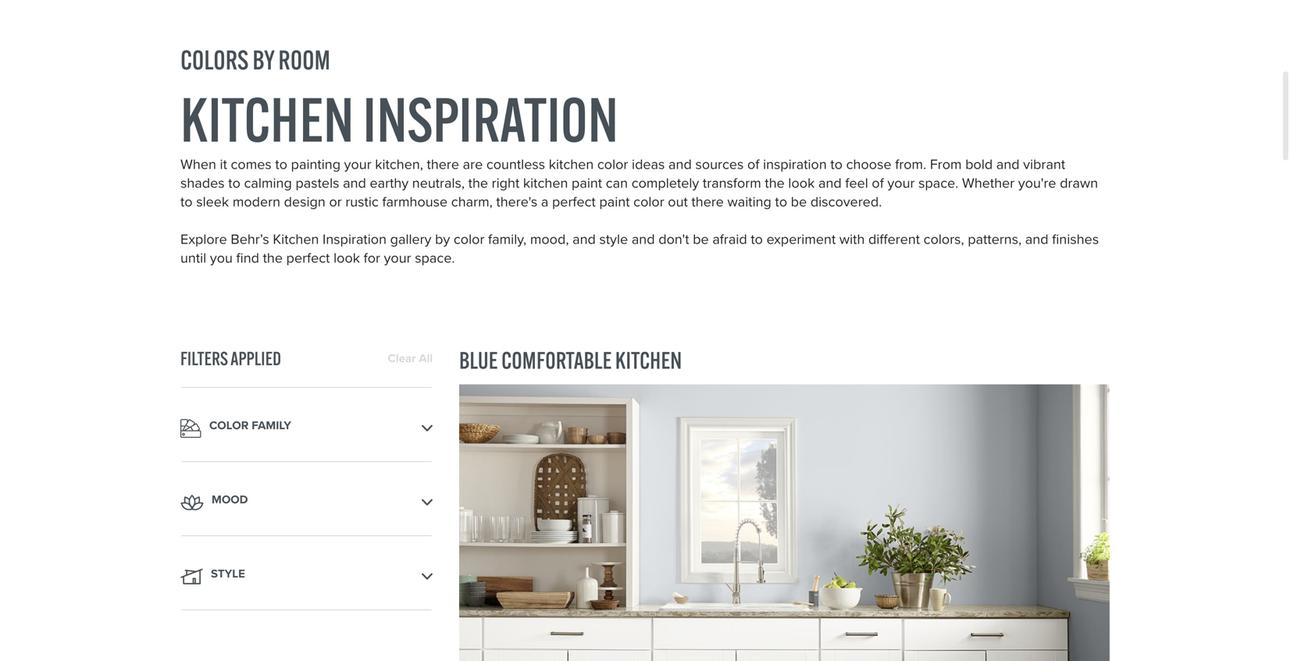Task type: locate. For each thing, give the bounding box(es) containing it.
1 vertical spatial look
[[334, 248, 360, 268]]

color right by
[[454, 229, 484, 250]]

0 vertical spatial color
[[597, 154, 628, 175]]

1 horizontal spatial look
[[788, 173, 815, 193]]

0 vertical spatial caret image
[[422, 425, 433, 432]]

look
[[788, 173, 815, 193], [334, 248, 360, 268]]

from
[[930, 154, 962, 175]]

design
[[284, 192, 325, 212]]

of right feel
[[872, 173, 884, 193]]

whether
[[962, 173, 1015, 193]]

to right comes
[[275, 154, 287, 175]]

paint left can
[[572, 173, 602, 193]]

caret image inside style button
[[422, 573, 433, 580]]

to
[[275, 154, 287, 175], [830, 154, 843, 175], [228, 173, 240, 193], [180, 192, 193, 212], [775, 192, 787, 212], [751, 229, 763, 250]]

caret image
[[180, 419, 201, 438], [422, 499, 433, 506], [422, 573, 433, 580]]

caret image inside the mood button
[[180, 494, 204, 511]]

to left 'sleek'
[[180, 192, 193, 212]]

paint
[[572, 173, 602, 193], [599, 192, 630, 212]]

caret image for style
[[422, 573, 433, 580]]

transform
[[703, 173, 761, 193]]

to inside explore behr's kitchen inspiration gallery by color family, mood, and style and don't be afraid to experiment with different colors, patterns, and finishes until you find the perfect look for your space.
[[751, 229, 763, 250]]

colors,
[[924, 229, 964, 250]]

of
[[747, 154, 759, 175], [872, 173, 884, 193]]

family,
[[488, 229, 526, 250]]

inspiration
[[323, 229, 387, 250]]

experiment
[[767, 229, 836, 250]]

1 horizontal spatial the
[[468, 173, 488, 193]]

2 vertical spatial color
[[454, 229, 484, 250]]

caret image
[[422, 425, 433, 432], [180, 494, 204, 511], [180, 569, 203, 585]]

space. left bold
[[918, 173, 958, 193]]

colors by room kitchen inspiration
[[180, 44, 618, 158]]

0 horizontal spatial kitchen
[[273, 229, 319, 250]]

0 horizontal spatial space.
[[415, 248, 455, 268]]

clear all button
[[380, 350, 433, 367]]

kitchen for behr's
[[273, 229, 319, 250]]

space. down farmhouse
[[415, 248, 455, 268]]

1 vertical spatial perfect
[[286, 248, 330, 268]]

1 horizontal spatial space.
[[918, 173, 958, 193]]

patterns,
[[968, 229, 1022, 250]]

1 horizontal spatial there
[[691, 192, 724, 212]]

family
[[252, 417, 291, 434]]

perfect right "a"
[[552, 192, 596, 212]]

perfect
[[552, 192, 596, 212], [286, 248, 330, 268]]

mood
[[212, 491, 248, 508]]

perfect inside when it comes to painting your kitchen, there are countless kitchen color ideas and sources of inspiration to choose from. from bold and vibrant shades to calming pastels and earthy neutrals, the right kitchen paint can completely transform the look and feel of your space. whether you're drawn to sleek modern design or rustic farmhouse charm, there's a perfect paint color out there waiting to be discovered.
[[552, 192, 596, 212]]

calming
[[244, 173, 292, 193]]

for
[[364, 248, 380, 268]]

be inside explore behr's kitchen inspiration gallery by color family, mood, and style and don't be afraid to experiment with different colors, patterns, and finishes until you find the perfect look for your space.
[[693, 229, 709, 250]]

caret image left style
[[180, 569, 203, 585]]

the right transform
[[765, 173, 785, 193]]

or
[[329, 192, 342, 212]]

caret image for mood
[[180, 494, 204, 511]]

kitchen
[[549, 154, 594, 175], [523, 173, 568, 193]]

colors
[[180, 44, 249, 76]]

there
[[427, 154, 459, 175], [691, 192, 724, 212]]

there right out
[[691, 192, 724, 212]]

0 vertical spatial be
[[791, 192, 807, 212]]

0 horizontal spatial perfect
[[286, 248, 330, 268]]

find
[[236, 248, 259, 268]]

color left ideas
[[597, 154, 628, 175]]

2 horizontal spatial color
[[633, 192, 664, 212]]

you
[[210, 248, 233, 268]]

color family button
[[180, 416, 433, 441]]

look left for on the left of page
[[334, 248, 360, 268]]

be
[[791, 192, 807, 212], [693, 229, 709, 250]]

caret image inside style button
[[180, 569, 203, 585]]

when
[[180, 154, 216, 175]]

0 horizontal spatial be
[[693, 229, 709, 250]]

there left are
[[427, 154, 459, 175]]

space. inside explore behr's kitchen inspiration gallery by color family, mood, and style and don't be afraid to experiment with different colors, patterns, and finishes until you find the perfect look for your space.
[[415, 248, 455, 268]]

space.
[[918, 173, 958, 193], [415, 248, 455, 268]]

caret image for mood
[[422, 499, 433, 506]]

out
[[668, 192, 688, 212]]

space. inside when it comes to painting your kitchen, there are countless kitchen color ideas and sources of inspiration to choose from. from bold and vibrant shades to calming pastels and earthy neutrals, the right kitchen paint can completely transform the look and feel of your space. whether you're drawn to sleek modern design or rustic farmhouse charm, there's a perfect paint color out there waiting to be discovered.
[[918, 173, 958, 193]]

and right bold
[[996, 154, 1020, 175]]

of right sources
[[747, 154, 759, 175]]

are
[[463, 154, 483, 175]]

look left feel
[[788, 173, 815, 193]]

and right style
[[632, 229, 655, 250]]

1 vertical spatial be
[[693, 229, 709, 250]]

your
[[344, 154, 371, 175], [887, 173, 915, 193], [384, 248, 411, 268]]

0 vertical spatial look
[[788, 173, 815, 193]]

1 vertical spatial there
[[691, 192, 724, 212]]

2 vertical spatial caret image
[[180, 569, 203, 585]]

1 horizontal spatial kitchen
[[615, 346, 682, 375]]

all
[[419, 350, 433, 367]]

1 vertical spatial caret image
[[422, 499, 433, 506]]

0 horizontal spatial color
[[454, 229, 484, 250]]

be right "don't"
[[693, 229, 709, 250]]

inspiration
[[363, 81, 618, 158]]

applied
[[231, 347, 281, 370]]

0 vertical spatial there
[[427, 154, 459, 175]]

1 horizontal spatial perfect
[[552, 192, 596, 212]]

color left out
[[633, 192, 664, 212]]

ideas
[[632, 154, 665, 175]]

blue casual relaxed & serene kitchen image
[[459, 385, 1110, 661]]

caret image left "mood"
[[180, 494, 204, 511]]

1 vertical spatial caret image
[[180, 494, 204, 511]]

caret image down all
[[422, 425, 433, 432]]

pastels
[[296, 173, 339, 193]]

0 vertical spatial kitchen
[[273, 229, 319, 250]]

inspiration
[[763, 154, 827, 175]]

caret image inside the mood button
[[422, 499, 433, 506]]

paint up style
[[599, 192, 630, 212]]

perfect down design
[[286, 248, 330, 268]]

by
[[252, 44, 274, 76]]

0 horizontal spatial look
[[334, 248, 360, 268]]

your right for on the left of page
[[384, 248, 411, 268]]

kitchen for comfortable
[[615, 346, 682, 375]]

to right waiting
[[775, 192, 787, 212]]

your up 'rustic'
[[344, 154, 371, 175]]

be up experiment
[[791, 192, 807, 212]]

and
[[668, 154, 692, 175], [996, 154, 1020, 175], [343, 173, 366, 193], [818, 173, 842, 193], [572, 229, 596, 250], [632, 229, 655, 250], [1025, 229, 1048, 250]]

0 horizontal spatial the
[[263, 248, 283, 268]]

1 horizontal spatial be
[[791, 192, 807, 212]]

the right find
[[263, 248, 283, 268]]

style
[[211, 565, 245, 582]]

kitchen inside explore behr's kitchen inspiration gallery by color family, mood, and style and don't be afraid to experiment with different colors, patterns, and finishes until you find the perfect look for your space.
[[273, 229, 319, 250]]

1 horizontal spatial color
[[597, 154, 628, 175]]

the left 'right' in the left of the page
[[468, 173, 488, 193]]

sleek
[[196, 192, 229, 212]]

to right the afraid
[[751, 229, 763, 250]]

kitchen
[[273, 229, 319, 250], [615, 346, 682, 375]]

until
[[180, 248, 206, 268]]

drawn
[[1060, 173, 1098, 193]]

right
[[492, 173, 519, 193]]

vibrant
[[1023, 154, 1065, 175]]

bold
[[965, 154, 993, 175]]

kitchen,
[[375, 154, 423, 175]]

sources
[[695, 154, 744, 175]]

1 vertical spatial space.
[[415, 248, 455, 268]]

rustic
[[345, 192, 379, 212]]

0 vertical spatial caret image
[[180, 419, 201, 438]]

caret image for style
[[180, 569, 203, 585]]

1 vertical spatial kitchen
[[615, 346, 682, 375]]

1 horizontal spatial your
[[384, 248, 411, 268]]

discovered.
[[810, 192, 882, 212]]

the
[[468, 173, 488, 193], [765, 173, 785, 193], [263, 248, 283, 268]]

0 vertical spatial space.
[[918, 173, 958, 193]]

you're
[[1018, 173, 1056, 193]]

behr's
[[231, 229, 269, 250]]

2 vertical spatial caret image
[[422, 573, 433, 580]]

your right feel
[[887, 173, 915, 193]]

color
[[597, 154, 628, 175], [633, 192, 664, 212], [454, 229, 484, 250]]

0 vertical spatial perfect
[[552, 192, 596, 212]]



Task type: describe. For each thing, give the bounding box(es) containing it.
style button
[[180, 564, 433, 589]]

shades
[[180, 173, 225, 193]]

finishes
[[1052, 229, 1099, 250]]

2 horizontal spatial the
[[765, 173, 785, 193]]

explore behr's kitchen inspiration gallery by color family, mood, and style and don't be afraid to experiment with different colors, patterns, and finishes until you find the perfect look for your space.
[[180, 229, 1099, 268]]

countless
[[486, 154, 545, 175]]

and right or
[[343, 173, 366, 193]]

to left feel
[[830, 154, 843, 175]]

charm,
[[451, 192, 493, 212]]

caret image inside color family button
[[422, 425, 433, 432]]

kitchen right 'right' in the left of the page
[[523, 173, 568, 193]]

look inside when it comes to painting your kitchen, there are countless kitchen color ideas and sources of inspiration to choose from. from bold and vibrant shades to calming pastels and earthy neutrals, the right kitchen paint can completely transform the look and feel of your space. whether you're drawn to sleek modern design or rustic farmhouse charm, there's a perfect paint color out there waiting to be discovered.
[[788, 173, 815, 193]]

color family
[[209, 417, 291, 434]]

neutrals,
[[412, 173, 465, 193]]

feel
[[845, 173, 868, 193]]

mood,
[[530, 229, 569, 250]]

choose
[[846, 154, 891, 175]]

and right ideas
[[668, 154, 692, 175]]

waiting
[[727, 192, 771, 212]]

by
[[435, 229, 450, 250]]

gallery
[[390, 229, 431, 250]]

1 vertical spatial color
[[633, 192, 664, 212]]

different
[[868, 229, 920, 250]]

look inside explore behr's kitchen inspiration gallery by color family, mood, and style and don't be afraid to experiment with different colors, patterns, and finishes until you find the perfect look for your space.
[[334, 248, 360, 268]]

to right it on the top of page
[[228, 173, 240, 193]]

filters
[[180, 347, 228, 370]]

blue
[[459, 346, 498, 375]]

a
[[541, 192, 548, 212]]

0 horizontal spatial there
[[427, 154, 459, 175]]

farmhouse
[[382, 192, 448, 212]]

filters applied
[[180, 347, 281, 370]]

caret image inside color family button
[[180, 419, 201, 438]]

color
[[209, 417, 249, 434]]

perfect inside explore behr's kitchen inspiration gallery by color family, mood, and style and don't be afraid to experiment with different colors, patterns, and finishes until you find the perfect look for your space.
[[286, 248, 330, 268]]

be inside when it comes to painting your kitchen, there are countless kitchen color ideas and sources of inspiration to choose from. from bold and vibrant shades to calming pastels and earthy neutrals, the right kitchen paint can completely transform the look and feel of your space. whether you're drawn to sleek modern design or rustic farmhouse charm, there's a perfect paint color out there waiting to be discovered.
[[791, 192, 807, 212]]

and left finishes
[[1025, 229, 1048, 250]]

painting
[[291, 154, 340, 175]]

clear
[[388, 350, 416, 367]]

and left feel
[[818, 173, 842, 193]]

kitchen
[[180, 81, 354, 158]]

there's
[[496, 192, 537, 212]]

when it comes to painting your kitchen, there are countless kitchen color ideas and sources of inspiration to choose from. from bold and vibrant shades to calming pastels and earthy neutrals, the right kitchen paint can completely transform the look and feel of your space. whether you're drawn to sleek modern design or rustic farmhouse charm, there's a perfect paint color out there waiting to be discovered.
[[180, 154, 1098, 212]]

kitchen left can
[[549, 154, 594, 175]]

your inside explore behr's kitchen inspiration gallery by color family, mood, and style and don't be afraid to experiment with different colors, patterns, and finishes until you find the perfect look for your space.
[[384, 248, 411, 268]]

2 horizontal spatial your
[[887, 173, 915, 193]]

the inside explore behr's kitchen inspiration gallery by color family, mood, and style and don't be afraid to experiment with different colors, patterns, and finishes until you find the perfect look for your space.
[[263, 248, 283, 268]]

afraid
[[712, 229, 747, 250]]

comfortable
[[501, 346, 612, 375]]

clear all
[[388, 350, 433, 367]]

comes
[[231, 154, 272, 175]]

color inside explore behr's kitchen inspiration gallery by color family, mood, and style and don't be afraid to experiment with different colors, patterns, and finishes until you find the perfect look for your space.
[[454, 229, 484, 250]]

with
[[839, 229, 865, 250]]

don't
[[658, 229, 689, 250]]

from.
[[895, 154, 926, 175]]

it
[[220, 154, 227, 175]]

blue comfortable kitchen
[[459, 346, 682, 375]]

completely
[[631, 173, 699, 193]]

modern
[[233, 192, 280, 212]]

room
[[278, 44, 330, 76]]

explore
[[180, 229, 227, 250]]

and left style
[[572, 229, 596, 250]]

earthy
[[370, 173, 409, 193]]

mood button
[[180, 490, 433, 515]]

1 horizontal spatial of
[[872, 173, 884, 193]]

can
[[606, 173, 628, 193]]

0 horizontal spatial your
[[344, 154, 371, 175]]

0 horizontal spatial of
[[747, 154, 759, 175]]

style
[[599, 229, 628, 250]]



Task type: vqa. For each thing, say whether or not it's contained in the screenshot.
the right the Color + Trends
no



